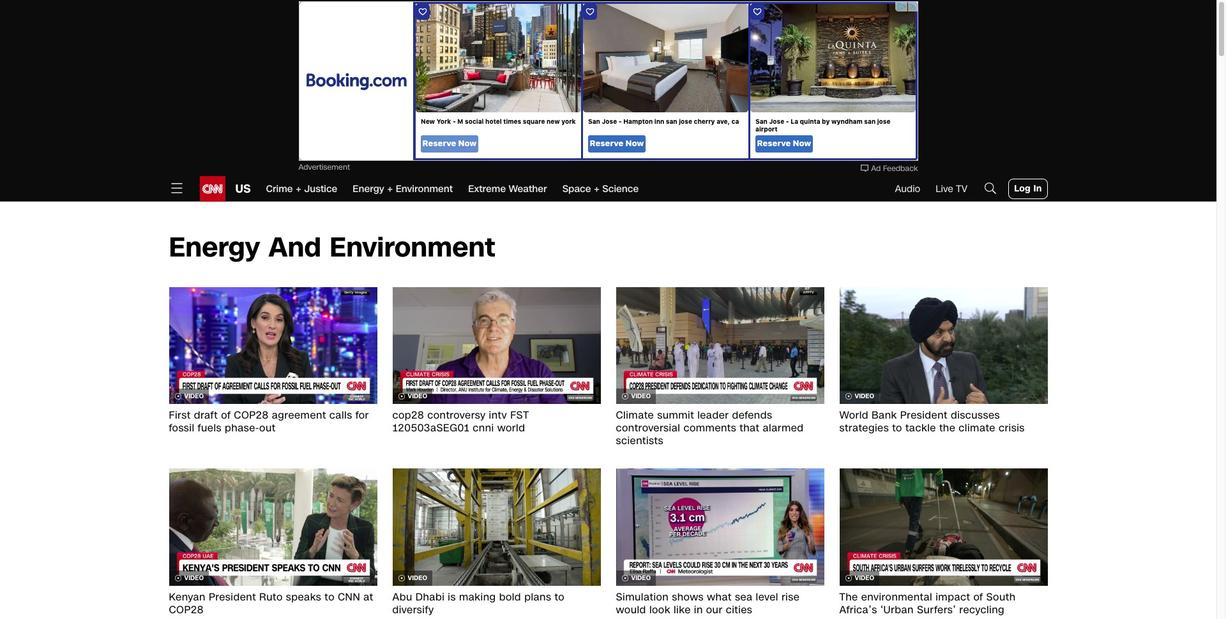 Task type: locate. For each thing, give the bounding box(es) containing it.
search icon image
[[983, 180, 998, 196]]

video up draft
[[184, 392, 204, 401]]

0 horizontal spatial president
[[209, 590, 256, 605]]

video link for sea
[[616, 469, 824, 591]]

video for the
[[855, 574, 874, 583]]

+
[[296, 183, 301, 195], [387, 183, 393, 195], [594, 183, 600, 195]]

0 horizontal spatial to
[[325, 590, 335, 605]]

energy
[[353, 183, 384, 195], [169, 229, 260, 266]]

ajay banga image
[[839, 287, 1048, 404]]

0 horizontal spatial +
[[296, 183, 301, 195]]

advertisement region
[[299, 1, 918, 161]]

log
[[1014, 183, 1031, 195]]

would
[[616, 603, 646, 617]]

at
[[363, 590, 373, 605]]

+ for energy
[[387, 183, 393, 195]]

cop28
[[234, 408, 269, 423], [169, 603, 204, 617]]

the environmental impact of south africa's 'urban surfers' recycling link
[[839, 590, 1048, 617]]

to right plans
[[555, 590, 565, 605]]

controversy
[[427, 408, 486, 423]]

impact
[[936, 590, 970, 605]]

cop28 inside kenyan president ruto speaks to cnn at cop28
[[169, 603, 204, 617]]

of right draft
[[221, 408, 231, 423]]

recycling
[[959, 603, 1005, 617]]

video for simulation
[[631, 574, 651, 583]]

president
[[900, 408, 948, 423], [209, 590, 256, 605]]

abu dhabi is making bold plans to diversify link
[[392, 590, 601, 617]]

defends
[[732, 408, 772, 423]]

rise
[[782, 590, 800, 605]]

0 horizontal spatial energy
[[169, 229, 260, 266]]

0 vertical spatial energy
[[353, 183, 384, 195]]

0 vertical spatial environment
[[396, 183, 453, 195]]

energy for energy + environment
[[353, 183, 384, 195]]

us
[[235, 181, 251, 197]]

to
[[892, 421, 902, 436], [325, 590, 335, 605], [555, 590, 565, 605]]

0 horizontal spatial cop28
[[169, 603, 204, 617]]

cities
[[726, 603, 752, 617]]

video link
[[169, 287, 377, 410], [392, 287, 601, 410], [616, 287, 824, 410], [839, 287, 1048, 410], [169, 469, 377, 591], [392, 469, 601, 591], [616, 469, 824, 591], [839, 469, 1048, 591]]

environment for energy and environment
[[330, 229, 495, 266]]

of
[[221, 408, 231, 423], [973, 590, 983, 605]]

to inside kenyan president ruto speaks to cnn at cop28
[[325, 590, 335, 605]]

president right bank
[[900, 408, 948, 423]]

2 horizontal spatial to
[[892, 421, 902, 436]]

climate summit leader defends controversial comments that alarmed scientists
[[616, 408, 804, 449]]

simulation shows what sea level rise would look like in our cities
[[616, 590, 800, 617]]

calls
[[329, 408, 352, 423]]

world bank president discusses strategies to tackle the climate crisis
[[839, 408, 1025, 436]]

scientists
[[616, 434, 663, 449]]

video link for discusses
[[839, 287, 1048, 410]]

video up simulation
[[631, 574, 651, 583]]

3 + from the left
[[594, 183, 600, 195]]

crisis
[[999, 421, 1025, 436]]

in
[[1034, 183, 1042, 195]]

video up the
[[855, 574, 874, 583]]

energy down us link
[[169, 229, 260, 266]]

environment down the energy + environment link
[[330, 229, 495, 266]]

of inside "the environmental impact of south africa's 'urban surfers' recycling"
[[973, 590, 983, 605]]

+ for crime
[[296, 183, 301, 195]]

1 vertical spatial environment
[[330, 229, 495, 266]]

the
[[939, 421, 956, 436]]

1 vertical spatial energy
[[169, 229, 260, 266]]

crime + justice link
[[266, 176, 337, 202]]

world
[[839, 408, 869, 423]]

1 + from the left
[[296, 183, 301, 195]]

energy for energy and environment
[[169, 229, 260, 266]]

video for climate
[[631, 392, 651, 401]]

video
[[184, 392, 204, 401], [408, 392, 427, 401], [631, 392, 651, 401], [855, 392, 874, 401], [184, 574, 204, 583], [408, 574, 427, 583], [631, 574, 651, 583], [855, 574, 874, 583]]

fst
[[510, 408, 529, 423]]

space + science
[[562, 183, 639, 195]]

energy right justice at the left of page
[[353, 183, 384, 195]]

diversify
[[392, 603, 434, 617]]

president left ruto
[[209, 590, 256, 605]]

log in
[[1014, 183, 1042, 195]]

crime + justice
[[266, 183, 337, 195]]

video up dhabi
[[408, 574, 427, 583]]

our
[[706, 603, 723, 617]]

live tv link
[[936, 183, 968, 195]]

1 vertical spatial president
[[209, 590, 256, 605]]

1 horizontal spatial energy
[[353, 183, 384, 195]]

video up world
[[855, 392, 874, 401]]

video up cop28
[[408, 392, 427, 401]]

to left the tackle
[[892, 421, 902, 436]]

+ for space
[[594, 183, 600, 195]]

like
[[674, 603, 691, 617]]

abu dhabi is making bold plans to diversify
[[392, 590, 565, 617]]

video for kenyan
[[184, 574, 204, 583]]

2 + from the left
[[387, 183, 393, 195]]

feedback
[[883, 163, 918, 174]]

exp environment south africa recycling urban surfers mckenzie pkg 12041aseg2 cnni world_00002112.png image
[[839, 469, 1048, 586]]

to inside 'abu dhabi is making bold plans to diversify'
[[555, 590, 565, 605]]

video up kenyan
[[184, 574, 204, 583]]

in
[[694, 603, 703, 617]]

0 vertical spatial president
[[900, 408, 948, 423]]

extreme
[[468, 183, 506, 195]]

1 vertical spatial of
[[973, 590, 983, 605]]

of left south
[[973, 590, 983, 605]]

'urban
[[880, 603, 914, 617]]

controversial
[[616, 421, 680, 436]]

climate
[[616, 408, 654, 423]]

space
[[562, 183, 591, 195]]

1 vertical spatial cop28
[[169, 603, 204, 617]]

shows
[[672, 590, 704, 605]]

0 vertical spatial cop28
[[234, 408, 269, 423]]

kenyan
[[169, 590, 206, 605]]

1 horizontal spatial to
[[555, 590, 565, 605]]

fuels
[[198, 421, 222, 436]]

1 horizontal spatial +
[[387, 183, 393, 195]]

0 vertical spatial of
[[221, 408, 231, 423]]

environment left extreme
[[396, 183, 453, 195]]

president inside world bank president discusses strategies to tackle the climate crisis
[[900, 408, 948, 423]]

video for world
[[855, 392, 874, 401]]

simulation shows what sea level rise would look like in our cities link
[[616, 590, 824, 617]]

discusses
[[951, 408, 1000, 423]]

speaks
[[286, 590, 321, 605]]

1 horizontal spatial cop28
[[234, 408, 269, 423]]

for
[[355, 408, 369, 423]]

bold
[[499, 590, 521, 605]]

0 horizontal spatial of
[[221, 408, 231, 423]]

president inside kenyan president ruto speaks to cnn at cop28
[[209, 590, 256, 605]]

2 horizontal spatial +
[[594, 183, 600, 195]]

space + science link
[[562, 176, 639, 202]]

world
[[497, 421, 525, 436]]

to left cnn
[[325, 590, 335, 605]]

1 horizontal spatial president
[[900, 408, 948, 423]]

live
[[936, 183, 953, 195]]

abu
[[392, 590, 412, 605]]

1 horizontal spatial of
[[973, 590, 983, 605]]

video up climate
[[631, 392, 651, 401]]

video for first
[[184, 392, 204, 401]]

comments
[[684, 421, 736, 436]]

audio
[[895, 183, 920, 195]]



Task type: describe. For each thing, give the bounding box(es) containing it.
video link for of
[[839, 469, 1048, 591]]

cop28 controversy intv fst 120503aseg01 cnni world
[[392, 408, 529, 436]]

cop28 controversy intv fst 120503aseg01 cnni world link
[[392, 408, 601, 436]]

log in link
[[1008, 179, 1048, 199]]

making
[[459, 590, 496, 605]]

first draft of cop28 agreement calls for fossil fuels phase-out
[[169, 408, 369, 436]]

ruto
[[259, 590, 283, 605]]

video link for cop28
[[169, 287, 377, 410]]

what
[[707, 590, 732, 605]]

is
[[448, 590, 456, 605]]

of inside the "first draft of cop28 agreement calls for fossil fuels phase-out"
[[221, 408, 231, 423]]

intv
[[489, 408, 507, 423]]

dhabi
[[416, 590, 445, 605]]

justice
[[304, 183, 337, 195]]

africa's
[[839, 603, 877, 617]]

kenyan president ruto speaks to cnn at cop28
[[169, 590, 373, 617]]

cop28
[[392, 408, 424, 423]]

alarmed
[[763, 421, 804, 436]]

energy and environment
[[169, 229, 495, 266]]

video link for defends
[[616, 287, 824, 410]]

climate summit leader defends controversial comments that alarmed scientists link
[[616, 408, 824, 449]]

tackle
[[905, 421, 936, 436]]

extreme weather
[[468, 183, 547, 195]]

cnn
[[338, 590, 360, 605]]

agreement
[[272, 408, 326, 423]]

video link for making
[[392, 469, 601, 591]]

cnni
[[473, 421, 494, 436]]

exp p28 controversy intv fst 120503aseg01 cnni world_00010101.png image
[[392, 287, 601, 404]]

out
[[259, 421, 276, 436]]

look
[[649, 603, 670, 617]]

exp cop28 al jaber comments science fossil fuel mckenzie lkl 12051aseg1 cnni world_00002225.png image
[[616, 287, 824, 404]]

video link for fst
[[392, 287, 601, 410]]

us link
[[225, 176, 251, 202]]

120503aseg01
[[392, 421, 470, 436]]

level
[[756, 590, 778, 605]]

exp cop28 draft text giokos reader 120510aseg02 cnni world_00002430.png image
[[169, 287, 377, 404]]

tv
[[956, 183, 968, 195]]

video for cop28
[[408, 392, 427, 401]]

world bank president discusses strategies to tackle the climate crisis link
[[839, 408, 1048, 436]]

plans
[[524, 590, 551, 605]]

and
[[269, 229, 321, 266]]

leader
[[697, 408, 729, 423]]

environment for energy + environment
[[396, 183, 453, 195]]

strategies
[[839, 421, 889, 436]]

ad feedback
[[871, 163, 918, 174]]

weather
[[509, 183, 547, 195]]

video for abu
[[408, 574, 427, 583]]

video link for speaks
[[169, 469, 377, 591]]

surfers'
[[917, 603, 956, 617]]

extreme weather link
[[468, 176, 547, 202]]

first draft of cop28 agreement calls for fossil fuels phase-out link
[[169, 408, 377, 436]]

environmental
[[861, 590, 932, 605]]

sea
[[735, 590, 753, 605]]

exp kenya william ruto cop28 120409aseg01 cnni world_00002001.png image
[[169, 469, 377, 586]]

energy + environment link
[[353, 176, 453, 202]]

exp cop28 sea levels elisa raffa120404aseg1 cnni world_00002001.png image
[[616, 469, 824, 586]]

kenyan president ruto speaks to cnn at cop28 link
[[169, 590, 377, 617]]

first
[[169, 408, 191, 423]]

live tv
[[936, 183, 968, 195]]

climate
[[959, 421, 996, 436]]

science
[[602, 183, 639, 195]]

simulation
[[616, 590, 669, 605]]

ad
[[871, 163, 881, 174]]

fossil
[[169, 421, 194, 436]]

the environmental impact of south africa's 'urban surfers' recycling
[[839, 590, 1016, 617]]

that
[[740, 421, 760, 436]]

crime
[[266, 183, 293, 195]]

energy + environment
[[353, 183, 453, 195]]

open menu icon image
[[169, 180, 184, 196]]

south
[[986, 590, 1016, 605]]

phase-
[[225, 421, 259, 436]]

the
[[839, 590, 858, 605]]

abu dhabi industry video card image
[[392, 469, 601, 586]]

bank
[[872, 408, 897, 423]]

audio link
[[895, 183, 920, 195]]

draft
[[194, 408, 218, 423]]

cop28 inside the "first draft of cop28 agreement calls for fossil fuels phase-out"
[[234, 408, 269, 423]]

to inside world bank president discusses strategies to tackle the climate crisis
[[892, 421, 902, 436]]



Task type: vqa. For each thing, say whether or not it's contained in the screenshot.
the Studios
no



